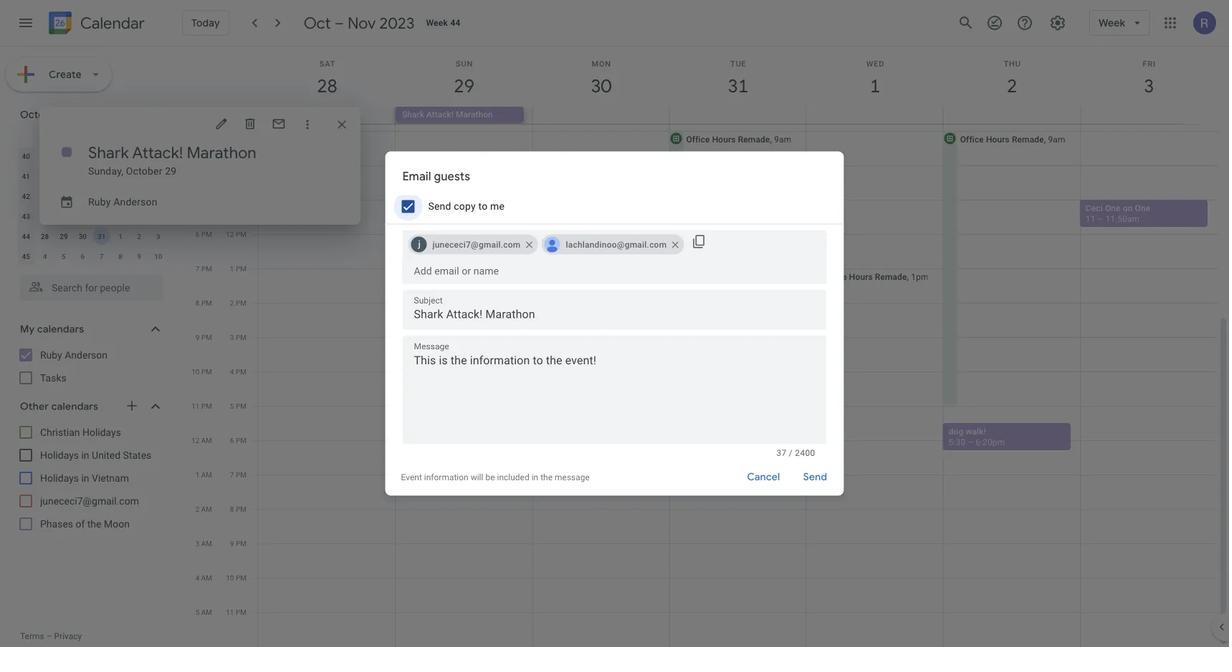 Task type: describe. For each thing, give the bounding box(es) containing it.
calendar
[[80, 13, 145, 33]]

christian holidays
[[40, 427, 121, 439]]

4 up 11 element
[[118, 152, 122, 161]]

25 element
[[112, 208, 129, 225]]

1 horizontal spatial anderson
[[113, 196, 157, 208]]

0 horizontal spatial hours
[[712, 134, 736, 144]]

2 horizontal spatial office
[[960, 134, 984, 144]]

29 element
[[55, 228, 72, 245]]

9 inside row group
[[137, 252, 141, 261]]

16
[[79, 192, 87, 201]]

15
[[60, 192, 68, 201]]

0 vertical spatial ruby anderson
[[88, 196, 157, 208]]

ceci
[[1086, 203, 1103, 213]]

pm left 12 pm
[[201, 230, 212, 239]]

pm right 4 am
[[236, 574, 247, 583]]

19 element
[[131, 188, 148, 205]]

2 horizontal spatial remade
[[1012, 134, 1044, 144]]

0 vertical spatial 10 pm
[[192, 368, 212, 376]]

row containing 44
[[16, 226, 168, 247]]

13
[[154, 172, 162, 181]]

pm down the 3 pm
[[236, 402, 247, 411]]

pm right 1 am
[[236, 471, 247, 479]]

holidays in vietnam
[[40, 473, 129, 484]]

31 element
[[93, 228, 110, 245]]

/
[[789, 448, 793, 458]]

junececi7@gmail.com
[[40, 496, 139, 507]]

privacy link
[[54, 632, 82, 642]]

clean up after netflix binge 3:30 – 4:20pm
[[401, 358, 508, 379]]

event inside email guests dialog
[[401, 473, 422, 483]]

– right the "oct"
[[334, 13, 344, 33]]

14 element
[[36, 188, 53, 205]]

clean
[[401, 358, 423, 368]]

november 7 element
[[93, 248, 110, 265]]

27, today element
[[150, 208, 167, 225]]

send button
[[792, 460, 838, 495]]

6 right november 5 element
[[81, 252, 85, 261]]

send for send copy to me
[[428, 201, 451, 213]]

1 for 1 am
[[195, 471, 199, 479]]

1 horizontal spatial 2023
[[380, 13, 415, 33]]

1 am
[[195, 471, 212, 479]]

am for 5 am
[[201, 608, 212, 617]]

event inside button
[[805, 317, 827, 327]]

5:30
[[949, 438, 966, 448]]

5:30pm
[[675, 438, 704, 448]]

dog walk! 5:30 – 6:20pm
[[949, 427, 1005, 448]]

19
[[135, 192, 143, 201]]

2 for 2
[[137, 232, 141, 241]]

10 up 12 am
[[192, 368, 200, 376]]

1 right the september 30 element
[[62, 152, 66, 161]]

Add email or name text field
[[414, 258, 815, 284]]

office hours remade , 1pm
[[823, 272, 929, 282]]

pm down 5 pm
[[236, 436, 247, 445]]

12 pm
[[226, 230, 247, 239]]

0 vertical spatial 44
[[450, 18, 461, 28]]

22
[[60, 212, 68, 221]]

pm right 5 am on the left
[[236, 608, 247, 617]]

7 right 41 at the left top of the page
[[43, 172, 47, 181]]

0 vertical spatial 8 pm
[[196, 299, 212, 307]]

2 for 2 pm
[[230, 299, 234, 307]]

pm up 1 pm
[[236, 230, 247, 239]]

pm right "2 am"
[[236, 505, 247, 514]]

30 for the september 30 element
[[41, 152, 49, 161]]

16 element
[[74, 188, 91, 205]]

3:30
[[401, 369, 418, 379]]

1 horizontal spatial remade
[[875, 272, 907, 282]]

7 left november 8 element
[[100, 252, 104, 261]]

will
[[471, 473, 483, 483]]

october 2023
[[20, 108, 87, 121]]

0 vertical spatial 11 pm
[[192, 402, 212, 411]]

21
[[41, 212, 49, 221]]

nov
[[348, 13, 376, 33]]

me
[[490, 201, 505, 213]]

holidays for united
[[40, 450, 79, 462]]

terms
[[20, 632, 44, 642]]

17 element
[[93, 188, 110, 205]]

at
[[734, 317, 742, 327]]

in for vietnam
[[81, 473, 89, 484]]

6 up 13 element
[[156, 152, 160, 161]]

gmt-
[[223, 111, 239, 120]]

up
[[425, 358, 435, 368]]

2 am
[[195, 505, 212, 514]]

1 vertical spatial 10 pm
[[226, 574, 247, 583]]

45
[[22, 252, 30, 261]]

2 one from the left
[[1135, 203, 1150, 213]]

pm left 5 pm
[[201, 402, 212, 411]]

3 pm
[[230, 333, 247, 342]]

calendar heading
[[77, 13, 145, 33]]

9 am
[[230, 127, 247, 135]]

row group inside october 2023 grid
[[16, 146, 168, 267]]

november 4 element
[[36, 248, 53, 265]]

terms – privacy
[[20, 632, 82, 642]]

20
[[154, 192, 162, 201]]

4 right 13 element
[[196, 161, 200, 170]]

9 down gmt- at the top of the page
[[230, 127, 234, 135]]

anderson inside my calendars list
[[65, 349, 108, 361]]

37
[[777, 448, 787, 458]]

today
[[191, 16, 220, 29]]

pm up 5 pm
[[236, 368, 247, 376]]

9 left the 3 pm
[[196, 333, 200, 342]]

14
[[41, 192, 49, 201]]

other calendars
[[20, 401, 98, 414]]

11 element
[[112, 168, 129, 185]]

30 element
[[74, 228, 91, 245]]

pm down 1 pm
[[236, 299, 247, 307]]

28
[[41, 232, 49, 241]]

3 am
[[195, 540, 212, 548]]

3 up sunday,
[[100, 152, 104, 161]]

5 for 5 am
[[195, 608, 199, 617]]

0 horizontal spatial 4 pm
[[196, 161, 212, 170]]

5 for 5 pm
[[230, 402, 234, 411]]

netflix
[[458, 358, 484, 368]]

email guests
[[402, 169, 470, 184]]

26
[[135, 212, 143, 221]]

0 horizontal spatial remade
[[738, 134, 770, 144]]

s row
[[16, 126, 168, 146]]

shark attack! marathon sunday, october 29
[[88, 143, 257, 177]]

7 left 1 pm
[[196, 264, 200, 273]]

12 am
[[191, 436, 212, 445]]

privacy
[[54, 632, 82, 642]]

copy
[[454, 201, 476, 213]]

shark attack! marathon
[[402, 110, 493, 120]]

1 horizontal spatial 6 pm
[[230, 436, 247, 445]]

0 horizontal spatial office
[[686, 134, 710, 144]]

week
[[426, 18, 448, 28]]

shark attack! marathon heading
[[88, 143, 257, 163]]

dog
[[949, 427, 964, 437]]

november 8 element
[[112, 248, 129, 265]]

4:20pm
[[428, 369, 457, 379]]

shark for shark attack! marathon sunday, october 29
[[88, 143, 129, 163]]

november 9 element
[[131, 248, 148, 265]]

5 down thursday column header
[[137, 152, 141, 161]]

20 element
[[150, 188, 167, 205]]

31
[[97, 232, 106, 241]]

23
[[79, 212, 87, 221]]

october inside shark attack! marathon sunday, october 29
[[126, 165, 162, 177]]

marathon for shark attack! marathon
[[456, 110, 493, 120]]

pm left 1 pm
[[201, 264, 212, 273]]

event information will be included in the message
[[401, 473, 590, 483]]

the inside email guests dialog
[[541, 473, 553, 483]]

28 element
[[36, 228, 53, 245]]

13 element
[[150, 168, 167, 185]]

s
[[43, 132, 47, 140]]

row containing 42
[[16, 186, 168, 206]]

send copy to me
[[428, 201, 505, 213]]

3 for 3 am
[[195, 540, 199, 548]]

phases
[[40, 519, 73, 530]]

am for 9 am
[[236, 127, 247, 135]]

am for 12 am
[[201, 436, 212, 445]]

37 / 2400
[[777, 448, 815, 458]]

am for 1 am
[[201, 471, 212, 479]]

junececi7@gmail.com, selected option
[[408, 233, 538, 256]]

other calendars list
[[3, 421, 178, 536]]

states
[[123, 450, 151, 462]]

pm left the 3 pm
[[201, 333, 212, 342]]

1 vertical spatial 11 pm
[[226, 608, 247, 617]]

42
[[22, 192, 30, 201]]

10 right 9 element
[[97, 172, 106, 181]]

november 10 element
[[150, 248, 167, 265]]

selected people list box
[[402, 230, 688, 258]]

tasks
[[40, 372, 66, 384]]

shark attack! marathon button
[[396, 107, 524, 123]]

row containing 43
[[16, 206, 168, 226]]

on
[[1123, 203, 1133, 213]]

2 element
[[74, 148, 91, 165]]

3 for 3 pm
[[230, 333, 234, 342]]

in inside email guests dialog
[[532, 473, 538, 483]]

6 left 12 pm
[[196, 230, 200, 239]]

party at the moontower event rentals button
[[685, 303, 858, 330]]

26 element
[[131, 208, 148, 225]]



Task type: locate. For each thing, give the bounding box(es) containing it.
delete event image
[[243, 117, 257, 131]]

the inside list
[[87, 519, 101, 530]]

0 horizontal spatial the
[[87, 519, 101, 530]]

2 for 2 am
[[195, 505, 199, 514]]

lachlandinoo@gmail.com, selected option
[[541, 233, 684, 256]]

0 vertical spatial 2023
[[380, 13, 415, 33]]

calendar element
[[46, 9, 145, 40]]

ruby anderson inside my calendars list
[[40, 349, 108, 361]]

12 up 1 pm
[[226, 230, 234, 239]]

send down the 2400
[[803, 471, 827, 484]]

holidays in united states
[[40, 450, 151, 462]]

calendars inside dropdown button
[[37, 323, 84, 336]]

guests
[[434, 169, 470, 184]]

november 6 element
[[74, 248, 91, 265]]

am down "2 am"
[[201, 540, 212, 548]]

0 horizontal spatial 44
[[22, 232, 30, 241]]

0 horizontal spatial 30
[[41, 152, 49, 161]]

1 horizontal spatial 2
[[195, 505, 199, 514]]

the right at
[[744, 317, 757, 327]]

2 pm
[[230, 299, 247, 307]]

1 one from the left
[[1105, 203, 1121, 213]]

29 inside shark attack! marathon sunday, october 29
[[165, 165, 177, 177]]

am for 2 am
[[201, 505, 212, 514]]

1 9am from the left
[[774, 134, 791, 144]]

0 horizontal spatial october
[[20, 108, 61, 121]]

party at the moontower event rentals
[[712, 317, 858, 327]]

am down 05
[[236, 127, 247, 135]]

3 row from the top
[[16, 186, 168, 206]]

2 row from the top
[[16, 166, 168, 186]]

1 horizontal spatial 8
[[196, 299, 200, 307]]

0 vertical spatial shark
[[402, 110, 424, 120]]

am down 3 am
[[201, 574, 212, 583]]

None text field
[[414, 305, 815, 325], [402, 352, 827, 438], [414, 305, 815, 325], [402, 352, 827, 438]]

– down ceci
[[1098, 214, 1103, 224]]

5 down the 3 pm
[[230, 402, 234, 411]]

8 pm left "2 pm"
[[196, 299, 212, 307]]

cell
[[259, 107, 396, 124], [533, 107, 669, 124], [669, 107, 806, 124], [806, 107, 943, 124], [943, 107, 1080, 124], [1080, 107, 1217, 124], [149, 206, 168, 226]]

9 element
[[74, 168, 91, 185]]

row containing 41
[[16, 166, 168, 186]]

1 horizontal spatial attack!
[[426, 110, 454, 120]]

2 vertical spatial 2
[[195, 505, 199, 514]]

holidays down christian
[[40, 450, 79, 462]]

4 row from the top
[[16, 206, 168, 226]]

2 office hours remade , 9am from the left
[[960, 134, 1065, 144]]

1 vertical spatial the
[[541, 473, 553, 483]]

my
[[20, 323, 35, 336]]

the inside button
[[744, 317, 757, 327]]

– inside ceci one on one 11 – 11:50am
[[1098, 214, 1103, 224]]

am down 4 am
[[201, 608, 212, 617]]

1 vertical spatial shark
[[88, 143, 129, 163]]

calendars up the christian holidays
[[51, 401, 98, 414]]

attack! inside shark attack! marathon sunday, october 29
[[132, 143, 183, 163]]

41
[[22, 172, 30, 181]]

office
[[686, 134, 710, 144], [960, 134, 984, 144], [823, 272, 847, 282]]

10 pm
[[192, 368, 212, 376], [226, 574, 247, 583]]

7 pm
[[196, 264, 212, 273], [230, 471, 247, 479]]

1 vertical spatial calendars
[[51, 401, 98, 414]]

send left copy
[[428, 201, 451, 213]]

6 pm down 5 pm
[[230, 436, 247, 445]]

1 horizontal spatial 44
[[450, 18, 461, 28]]

shark inside shark attack! marathon sunday, october 29
[[88, 143, 129, 163]]

one right on
[[1135, 203, 1150, 213]]

0 vertical spatial holidays
[[82, 427, 121, 439]]

event left information
[[401, 473, 422, 483]]

8 right "2 am"
[[230, 505, 234, 514]]

november 3 element
[[150, 228, 167, 245]]

the for moon
[[87, 519, 101, 530]]

3 down "2 pm"
[[230, 333, 234, 342]]

30
[[41, 152, 49, 161], [79, 232, 87, 241]]

9 pm
[[196, 333, 212, 342], [230, 540, 247, 548]]

1 vertical spatial attack!
[[132, 143, 183, 163]]

pm up "2 pm"
[[236, 264, 247, 273]]

2 down 1 am
[[195, 505, 199, 514]]

shark for shark attack! marathon
[[402, 110, 424, 120]]

information
[[424, 473, 469, 483]]

0 horizontal spatial 8 pm
[[196, 299, 212, 307]]

30 right 40
[[41, 152, 49, 161]]

12
[[135, 172, 143, 181], [226, 230, 234, 239], [191, 436, 199, 445]]

12 for 12 am
[[191, 436, 199, 445]]

18
[[116, 192, 125, 201]]

0 vertical spatial event
[[805, 317, 827, 327]]

ceci one on one 11 – 11:50am
[[1086, 203, 1150, 224]]

row group containing 40
[[16, 146, 168, 267]]

2 right november 1 element
[[137, 232, 141, 241]]

send for send
[[803, 471, 827, 484]]

–
[[334, 13, 344, 33], [1098, 214, 1103, 224], [420, 369, 426, 379], [968, 438, 973, 448], [46, 632, 52, 642]]

1
[[62, 152, 66, 161], [118, 232, 122, 241], [230, 264, 234, 273], [195, 471, 199, 479]]

0 vertical spatial attack!
[[426, 110, 454, 120]]

christian
[[40, 427, 80, 439]]

1 horizontal spatial 12
[[191, 436, 199, 445]]

0 vertical spatial 2
[[137, 232, 141, 241]]

5 for november 5 element
[[62, 252, 66, 261]]

11 up 12 am
[[192, 402, 200, 411]]

29 right 28 element
[[60, 232, 68, 241]]

holidays for vietnam
[[40, 473, 79, 484]]

5:30pm , texas roadhouse
[[675, 438, 777, 448]]

marathon inside button
[[456, 110, 493, 120]]

calendars for my calendars
[[37, 323, 84, 336]]

anderson down 'my calendars' dropdown button
[[65, 349, 108, 361]]

sunday column header
[[54, 126, 73, 146]]

21 element
[[36, 208, 53, 225]]

0 horizontal spatial 29
[[60, 232, 68, 241]]

1 vertical spatial 8
[[196, 299, 200, 307]]

terms link
[[20, 632, 44, 642]]

other calendars button
[[3, 396, 178, 419]]

8 right november 7 element
[[118, 252, 122, 261]]

in left united
[[81, 450, 89, 462]]

0 horizontal spatial 2
[[137, 232, 141, 241]]

– inside clean up after netflix binge 3:30 – 4:20pm
[[420, 369, 426, 379]]

4 am
[[195, 574, 212, 583]]

phases of the moon
[[40, 519, 130, 530]]

31 cell
[[92, 226, 111, 247]]

0 horizontal spatial marathon
[[187, 143, 257, 163]]

3 for the november 3 element
[[156, 232, 160, 241]]

calendars inside dropdown button
[[51, 401, 98, 414]]

43
[[22, 212, 30, 221]]

november 2 element
[[131, 228, 148, 245]]

9 right 3 am
[[230, 540, 234, 548]]

4 up 5 pm
[[230, 368, 234, 376]]

2 vertical spatial 8
[[230, 505, 234, 514]]

1 down 12 am
[[195, 471, 199, 479]]

am up "2 am"
[[201, 471, 212, 479]]

3 right november 2 element at the top
[[156, 232, 160, 241]]

0 vertical spatial 29
[[165, 165, 177, 177]]

one up 11:50am
[[1105, 203, 1121, 213]]

11 down ceci
[[1086, 214, 1096, 224]]

2 horizontal spatial the
[[744, 317, 757, 327]]

attack! for shark attack! marathon
[[426, 110, 454, 120]]

0 vertical spatial 12
[[135, 172, 143, 181]]

1 horizontal spatial 7 pm
[[230, 471, 247, 479]]

included
[[497, 473, 529, 483]]

15 element
[[55, 188, 72, 205]]

0 vertical spatial 6 pm
[[196, 230, 212, 239]]

12 element
[[131, 168, 148, 185]]

attack! inside shark attack! marathon button
[[426, 110, 454, 120]]

12 inside row group
[[135, 172, 143, 181]]

1 vertical spatial 9 pm
[[230, 540, 247, 548]]

44 left the 28
[[22, 232, 30, 241]]

1 office hours remade , 9am from the left
[[686, 134, 791, 144]]

other
[[20, 401, 49, 414]]

0 vertical spatial the
[[744, 317, 757, 327]]

event
[[805, 317, 827, 327], [401, 473, 422, 483]]

holidays up united
[[82, 427, 121, 439]]

1 vertical spatial 4 pm
[[230, 368, 247, 376]]

3 down "2 am"
[[195, 540, 199, 548]]

5 down 4 am
[[195, 608, 199, 617]]

0 horizontal spatial 10 pm
[[192, 368, 212, 376]]

sunday,
[[88, 165, 123, 177]]

row containing 45
[[16, 247, 168, 267]]

24 element
[[93, 208, 110, 225]]

1 horizontal spatial office hours remade , 9am
[[960, 134, 1065, 144]]

30 right 29 element
[[79, 232, 87, 241]]

6 pm
[[196, 230, 212, 239], [230, 436, 247, 445]]

event left rentals
[[805, 317, 827, 327]]

shark inside button
[[402, 110, 424, 120]]

0 vertical spatial ruby
[[88, 196, 111, 208]]

grid
[[183, 47, 1229, 648]]

8 inside row group
[[118, 252, 122, 261]]

– down up
[[420, 369, 426, 379]]

6 pm left 12 pm
[[196, 230, 212, 239]]

0 horizontal spatial 9 pm
[[196, 333, 212, 342]]

0 horizontal spatial event
[[401, 473, 422, 483]]

1 horizontal spatial hours
[[849, 272, 873, 282]]

in right included
[[532, 473, 538, 483]]

email
[[402, 169, 431, 184]]

november 5 element
[[55, 248, 72, 265]]

the left "message"
[[541, 473, 553, 483]]

2 9am from the left
[[1048, 134, 1065, 144]]

2400
[[795, 448, 815, 458]]

05
[[239, 111, 247, 120]]

calendars right my
[[37, 323, 84, 336]]

11 right 5 am on the left
[[226, 608, 234, 617]]

– right terms
[[46, 632, 52, 642]]

29
[[165, 165, 177, 177], [60, 232, 68, 241]]

11 pm
[[192, 402, 212, 411], [226, 608, 247, 617]]

in for united
[[81, 450, 89, 462]]

attack!
[[426, 110, 454, 120], [132, 143, 183, 163]]

1 horizontal spatial 9 pm
[[230, 540, 247, 548]]

6:20pm
[[976, 438, 1005, 448]]

1 vertical spatial 8 pm
[[230, 505, 247, 514]]

1 horizontal spatial one
[[1135, 203, 1150, 213]]

my calendars list
[[3, 344, 178, 390]]

marathon for shark attack! marathon sunday, october 29
[[187, 143, 257, 163]]

am
[[236, 127, 247, 135], [201, 436, 212, 445], [201, 471, 212, 479], [201, 505, 212, 514], [201, 540, 212, 548], [201, 574, 212, 583], [201, 608, 212, 617]]

one
[[1105, 203, 1121, 213], [1135, 203, 1150, 213]]

11 inside ceci one on one 11 – 11:50am
[[1086, 214, 1096, 224]]

ruby up tasks in the left bottom of the page
[[40, 349, 62, 361]]

marathon inside shark attack! marathon sunday, october 29
[[187, 143, 257, 163]]

1pm
[[911, 272, 929, 282]]

0 vertical spatial calendars
[[37, 323, 84, 336]]

walk!
[[966, 427, 986, 437]]

1 horizontal spatial marathon
[[456, 110, 493, 120]]

7 right 1 am
[[230, 471, 234, 479]]

oct
[[304, 13, 331, 33]]

11:50am
[[1106, 214, 1140, 224]]

tuesday column header
[[92, 126, 111, 146]]

email event details image
[[272, 117, 286, 131]]

2 horizontal spatial 8
[[230, 505, 234, 514]]

october
[[20, 108, 61, 121], [126, 165, 162, 177]]

am for 3 am
[[201, 540, 212, 548]]

my calendars
[[20, 323, 84, 336]]

– down the walk!
[[968, 438, 973, 448]]

1 horizontal spatial 29
[[165, 165, 177, 177]]

0 vertical spatial october
[[20, 108, 61, 121]]

send inside button
[[803, 471, 827, 484]]

1 vertical spatial anderson
[[65, 349, 108, 361]]

the right of at the left of the page
[[87, 519, 101, 530]]

1 vertical spatial event
[[401, 473, 422, 483]]

marathon
[[456, 110, 493, 120], [187, 143, 257, 163]]

– inside dog walk! 5:30 – 6:20pm
[[968, 438, 973, 448]]

2 horizontal spatial 2
[[230, 299, 234, 307]]

1 horizontal spatial the
[[541, 473, 553, 483]]

the for moontower
[[744, 317, 757, 327]]

44 inside row group
[[22, 232, 30, 241]]

attack! for shark attack! marathon sunday, october 29
[[132, 143, 183, 163]]

shark attack! marathon row
[[252, 107, 1229, 124]]

pm right 3 am
[[236, 540, 247, 548]]

5 pm
[[230, 402, 247, 411]]

1 vertical spatial 44
[[22, 232, 30, 241]]

row
[[16, 146, 168, 166], [16, 166, 168, 186], [16, 186, 168, 206], [16, 206, 168, 226], [16, 226, 168, 247], [16, 247, 168, 267]]

september 30 element
[[36, 148, 53, 165]]

row group
[[16, 146, 168, 267]]

1 horizontal spatial 11 pm
[[226, 608, 247, 617]]

0 horizontal spatial 6 pm
[[196, 230, 212, 239]]

0 horizontal spatial 8
[[118, 252, 122, 261]]

10 right november 9 element
[[154, 252, 162, 261]]

ruby inside my calendars list
[[40, 349, 62, 361]]

0 horizontal spatial ruby
[[40, 349, 62, 361]]

0 vertical spatial 4 pm
[[196, 161, 212, 170]]

0 vertical spatial 7 pm
[[196, 264, 212, 273]]

2 horizontal spatial hours
[[986, 134, 1010, 144]]

0 vertical spatial 8
[[118, 252, 122, 261]]

12 for 12 pm
[[226, 230, 234, 239]]

1 vertical spatial holidays
[[40, 450, 79, 462]]

5 row from the top
[[16, 226, 168, 247]]

1 vertical spatial 7 pm
[[230, 471, 247, 479]]

1 vertical spatial october
[[126, 165, 162, 177]]

0 horizontal spatial send
[[428, 201, 451, 213]]

,
[[770, 134, 772, 144], [1044, 134, 1046, 144], [907, 272, 909, 282], [704, 438, 706, 448]]

1 for november 1 element
[[118, 232, 122, 241]]

message
[[555, 473, 590, 483]]

1 vertical spatial ruby anderson
[[40, 349, 108, 361]]

0 vertical spatial send
[[428, 201, 451, 213]]

main drawer image
[[17, 14, 34, 32]]

1 horizontal spatial 4 pm
[[230, 368, 247, 376]]

2 vertical spatial 12
[[191, 436, 199, 445]]

cancel button
[[741, 460, 787, 495]]

email guests dialog
[[385, 152, 844, 496]]

today button
[[182, 10, 229, 36]]

1 vertical spatial ruby
[[40, 349, 62, 361]]

1 horizontal spatial ruby
[[88, 196, 111, 208]]

week 44
[[426, 18, 461, 28]]

4 pm up 5 pm
[[230, 368, 247, 376]]

30 for 30 element
[[79, 232, 87, 241]]

0 horizontal spatial 2023
[[63, 108, 87, 121]]

1 horizontal spatial shark
[[402, 110, 424, 120]]

pm up 12 am
[[201, 368, 212, 376]]

1 vertical spatial marathon
[[187, 143, 257, 163]]

8 left "2 pm"
[[196, 299, 200, 307]]

11 inside october 2023 grid
[[116, 172, 125, 181]]

thursday column header
[[130, 126, 149, 146]]

5 am
[[195, 608, 212, 617]]

1 vertical spatial 12
[[226, 230, 234, 239]]

calendars for other calendars
[[51, 401, 98, 414]]

4 down 3 am
[[195, 574, 199, 583]]

23 element
[[74, 208, 91, 225]]

22 element
[[55, 208, 72, 225]]

4 pm
[[196, 161, 212, 170], [230, 368, 247, 376]]

5 left november 6 element
[[62, 252, 66, 261]]

29 inside 29 element
[[60, 232, 68, 241]]

pm down "2 pm"
[[236, 333, 247, 342]]

pm right 13 element
[[201, 161, 212, 170]]

vietnam
[[92, 473, 129, 484]]

2 down 1 pm
[[230, 299, 234, 307]]

binge
[[486, 358, 508, 368]]

am down 1 am
[[201, 505, 212, 514]]

moontower
[[759, 317, 803, 327]]

ruby
[[88, 196, 111, 208], [40, 349, 62, 361]]

after
[[437, 358, 456, 368]]

1 row from the top
[[16, 146, 168, 166]]

11 pm right 5 am on the left
[[226, 608, 247, 617]]

pm left "2 pm"
[[201, 299, 212, 307]]

party
[[712, 317, 732, 327]]

marathon down 9 am on the left top
[[187, 143, 257, 163]]

24
[[97, 212, 106, 221]]

10 right 4 am
[[226, 574, 234, 583]]

in
[[81, 450, 89, 462], [81, 473, 89, 484], [532, 473, 538, 483]]

4 left november 5 element
[[43, 252, 47, 261]]

row containing 40
[[16, 146, 168, 166]]

12 right 11 element
[[135, 172, 143, 181]]

1 down 12 pm
[[230, 264, 234, 273]]

send
[[428, 201, 451, 213], [803, 471, 827, 484]]

2 vertical spatial the
[[87, 519, 101, 530]]

shark up sunday,
[[88, 143, 129, 163]]

6 row from the top
[[16, 247, 168, 267]]

cancel
[[747, 471, 780, 484]]

44
[[450, 18, 461, 28], [22, 232, 30, 241]]

texas
[[708, 438, 731, 448]]

november 1 element
[[112, 228, 129, 245]]

1 horizontal spatial office
[[823, 272, 847, 282]]

am for 4 am
[[201, 574, 212, 583]]

column header
[[16, 126, 35, 146]]

of
[[76, 519, 85, 530]]

1 for 1 pm
[[230, 264, 234, 273]]

0 vertical spatial 9 pm
[[196, 333, 212, 342]]

6 right 12 am
[[230, 436, 234, 445]]

9am
[[774, 134, 791, 144], [1048, 134, 1065, 144]]

None search field
[[0, 269, 178, 301]]

moon
[[104, 519, 130, 530]]

0 horizontal spatial office hours remade , 9am
[[686, 134, 791, 144]]

1 vertical spatial 29
[[60, 232, 68, 241]]

grid containing shark attack! marathon
[[183, 47, 1229, 648]]

in up junececi7@gmail.com
[[81, 473, 89, 484]]

1 horizontal spatial send
[[803, 471, 827, 484]]

11
[[116, 172, 125, 181], [1086, 214, 1096, 224], [192, 402, 200, 411], [226, 608, 234, 617]]

october up 19 element
[[126, 165, 162, 177]]

hours
[[712, 134, 736, 144], [986, 134, 1010, 144], [849, 272, 873, 282]]

9 pm left the 3 pm
[[196, 333, 212, 342]]

40
[[22, 152, 30, 161]]

rentals
[[829, 317, 858, 327]]

2 inside row group
[[137, 232, 141, 241]]

1 vertical spatial send
[[803, 471, 827, 484]]

1 horizontal spatial 30
[[79, 232, 87, 241]]

5
[[137, 152, 141, 161], [62, 252, 66, 261], [230, 402, 234, 411], [195, 608, 199, 617]]

11 pm up 12 am
[[192, 402, 212, 411]]

12 for 12
[[135, 172, 143, 181]]

9 right november 8 element
[[137, 252, 141, 261]]

1 horizontal spatial event
[[805, 317, 827, 327]]

10 element
[[93, 168, 110, 185]]

1 vertical spatial 2023
[[63, 108, 87, 121]]

october 2023 grid
[[14, 126, 168, 267]]

0 horizontal spatial one
[[1105, 203, 1121, 213]]

to
[[478, 201, 488, 213]]

1 horizontal spatial 8 pm
[[230, 505, 247, 514]]

october up s
[[20, 108, 61, 121]]

11 right 10 element
[[116, 172, 125, 181]]

18 element
[[112, 188, 129, 205]]

0 horizontal spatial attack!
[[132, 143, 183, 163]]

am up 1 am
[[201, 436, 212, 445]]

7 pm left 1 pm
[[196, 264, 212, 273]]

12 up 1 am
[[191, 436, 199, 445]]



Task type: vqa. For each thing, say whether or not it's contained in the screenshot.
November 5 element
yes



